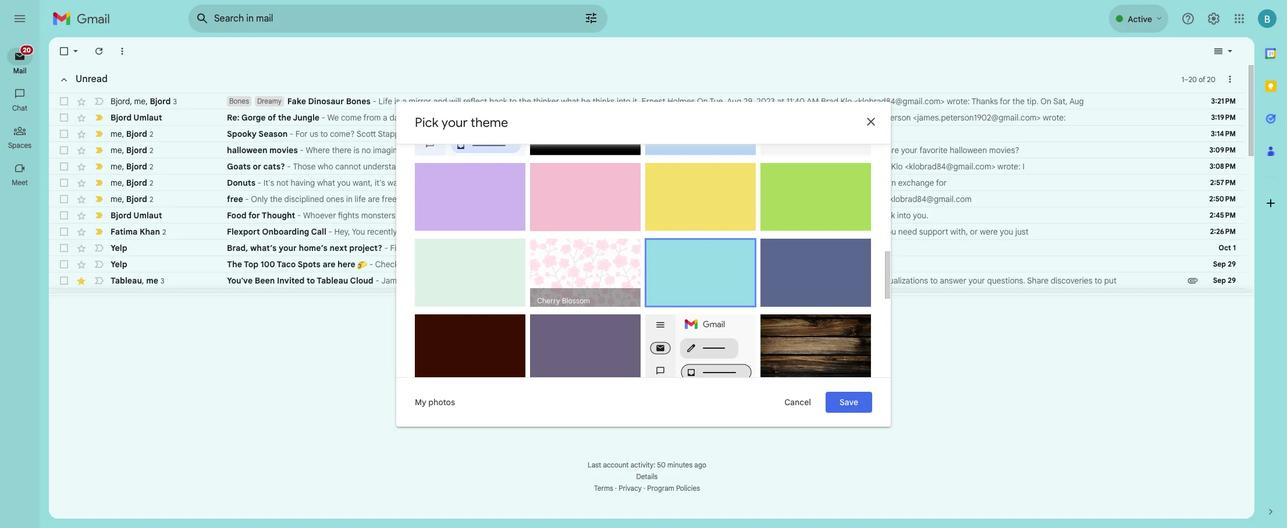 Task type: locate. For each thing, give the bounding box(es) containing it.
row containing fatima khan
[[49, 224, 1246, 240]]

pm up free - only the disciplined ones in life are free. if you are undisciplined, you are a slave to your moods and your passions. eliud kipchoge on wed, sep 13, 2023 at 1:58 pm brad klo <klobrad84@gmail.com
[[593, 178, 605, 188]]

0 horizontal spatial ·
[[615, 484, 617, 493]]

spaces heading
[[0, 141, 40, 150]]

palm
[[836, 178, 854, 188]]

klo down heat
[[626, 178, 638, 188]]

1 horizontal spatial 13,
[[781, 194, 790, 204]]

become
[[574, 210, 604, 221]]

me , bjord 2 for halloween
[[111, 145, 153, 155]]

1 vertical spatial bjord umlaut
[[111, 210, 162, 221]]

to left thinker
[[510, 96, 517, 107]]

0 vertical spatial need
[[899, 226, 918, 237]]

1 horizontal spatial 1
[[1234, 243, 1236, 252]]

2 29 from the top
[[1228, 276, 1236, 285]]

1 vertical spatial 13,
[[781, 194, 790, 204]]

0 horizontal spatial need
[[389, 292, 407, 302]]

is down 'you?'
[[440, 145, 446, 155]]

me for spooky season
[[111, 128, 122, 139]]

1 horizontal spatial data
[[861, 275, 877, 286]]

1 horizontal spatial gb
[[646, 376, 657, 386]]

1 animals from the left
[[313, 292, 343, 302]]

bones
[[346, 96, 371, 107], [229, 97, 249, 105]]

1 horizontal spatial were
[[980, 226, 998, 237]]

row up and
[[49, 191, 1246, 207]]

row up re: gorge of the jungle - we come from a dark abyss, we end in a dark abyss, and we call the luminous interval life. nikos kazantzakis on mon, sep 11, 2023 at 10:24 am james peterson <james.peterson1902@gmail.com> wrote:
[[49, 93, 1246, 109]]

are up process
[[506, 194, 518, 204]]

dusk
[[768, 305, 784, 314]]

there down 'you?'
[[418, 145, 438, 155]]

8 row from the top
[[49, 207, 1246, 224]]

yelp down fatima
[[111, 243, 127, 253]]

important mainly because it was sent directly to you. switch for free
[[93, 193, 105, 205]]

what down how
[[419, 178, 437, 188]]

cannot
[[335, 161, 361, 172]]

29 for politicians are letting animals down - we need your help to tell them your actions save animals' lives view online rspca donate politicians are letting animals down – you can help stop them the uk government has dropped 15 of its policy
[[1228, 292, 1236, 301]]

1 horizontal spatial 20
[[1208, 75, 1216, 84]]

answer
[[940, 275, 967, 286]]

view
[[606, 292, 624, 302]]

1 important mainly because it was sent directly to you. switch from the top
[[93, 112, 105, 123]]

1 vertical spatial 3
[[161, 276, 164, 285]]

important mainly because it was sent directly to you. switch for goats or cats?
[[93, 161, 105, 172]]

politicians
[[227, 292, 268, 302], [708, 292, 745, 302]]

0 horizontal spatial we
[[434, 112, 444, 123]]

we for we need your help to tell them your actions save animals' lives view online rspca donate politicians are letting animals down – you can help stop them the uk government has dropped 15 of its policy
[[375, 292, 387, 302]]

is up cannot
[[354, 145, 360, 155]]

3 ͏͏ from the left
[[710, 259, 712, 270]]

hey
[[831, 145, 846, 155], [758, 178, 772, 188]]

0 vertical spatial not
[[555, 161, 567, 172]]

1 horizontal spatial down
[[817, 292, 837, 302]]

1 vertical spatial with
[[691, 275, 706, 286]]

1 gb from the left
[[613, 376, 624, 386]]

understand
[[363, 161, 406, 172]]

1 29 from the top
[[1228, 260, 1236, 268]]

inform
[[737, 275, 760, 286]]

should up signed on the left
[[398, 210, 422, 221]]

policies
[[676, 484, 700, 493]]

there
[[332, 145, 352, 155], [418, 145, 438, 155], [788, 226, 808, 237]]

1 horizontal spatial dark
[[478, 112, 494, 123]]

klo
[[841, 96, 853, 107], [584, 129, 596, 139], [700, 145, 712, 155], [892, 161, 903, 172], [626, 178, 638, 188], [872, 194, 884, 204]]

interval
[[615, 112, 642, 123]]

🌮 image
[[358, 260, 367, 270]]

, for halloween movies - where there is no imagination there is no horror. arthur conan doyle on tue, sep 12, 2023 at 2:50 pm brad klo <klobrad84@gmail.com> wrote: hey guys what are your favorite halloween movies?
[[122, 145, 124, 155]]

dark up stapp
[[390, 112, 406, 123]]

the left the uk
[[935, 292, 949, 302]]

there down come?
[[332, 145, 352, 155]]

animals'
[[556, 292, 586, 302]]

is right life
[[394, 96, 400, 107]]

meet heading
[[0, 178, 40, 187]]

refresh image
[[93, 45, 105, 57]]

we left 'end'
[[434, 112, 444, 123]]

thanks
[[972, 96, 998, 107]]

1 me , bjord 2 from the top
[[111, 128, 153, 139]]

me for donuts
[[111, 177, 122, 188]]

1 were from the left
[[717, 226, 735, 237]]

chat heading
[[0, 104, 40, 113]]

–
[[1185, 75, 1189, 84], [839, 292, 844, 302]]

0 horizontal spatial he
[[528, 210, 537, 221]]

3 me , bjord 2 from the top
[[111, 161, 153, 171]]

brad up 10:24
[[821, 96, 839, 107]]

for
[[296, 129, 308, 139]]

1:58
[[822, 194, 837, 204]]

, for goats or cats? - those who cannot understand how to put their thoughts on ice should not enter into the heat of debate. friedrich nietzsche on tue, sep 12, 2023 at 4:19 pm brad klo <klobrad84@gmail.com> wrote: i
[[122, 161, 124, 171]]

1 vertical spatial wed,
[[744, 194, 763, 204]]

4 me , bjord 2 from the top
[[111, 177, 153, 188]]

2 politicians from the left
[[708, 292, 745, 302]]

0 vertical spatial will
[[450, 96, 461, 107]]

1 vertical spatial the
[[935, 292, 949, 302]]

tue, up enter
[[573, 145, 588, 155]]

pm
[[550, 129, 562, 139], [667, 145, 678, 155], [858, 161, 870, 172], [593, 178, 605, 188], [839, 194, 850, 204]]

bjord umlaut for food for thought
[[111, 210, 162, 221]]

0 vertical spatial the
[[227, 259, 242, 270]]

0 horizontal spatial –
[[839, 292, 844, 302]]

we down check
[[375, 292, 387, 302]]

- right cats?
[[287, 161, 291, 172]]

0 horizontal spatial bones
[[229, 97, 249, 105]]

0 horizontal spatial will
[[450, 96, 461, 107]]

life
[[355, 194, 366, 204]]

eggplant option
[[530, 314, 641, 382]]

theme
[[471, 114, 508, 130]]

0 horizontal spatial them
[[469, 292, 488, 302]]

me , bjord 2 for donuts
[[111, 177, 153, 188]]

halloween down <james.peterson1902@gmail.com>
[[950, 145, 988, 155]]

gb left used
[[646, 376, 657, 386]]

thinker
[[534, 96, 559, 107]]

2 me , bjord 2 from the top
[[111, 145, 153, 155]]

donuts
[[227, 178, 256, 188]]

0 horizontal spatial 12,
[[493, 129, 502, 139]]

animals down here
[[313, 292, 343, 302]]

main content
[[49, 37, 1255, 528]]

0 horizontal spatial the
[[227, 259, 242, 270]]

1 vertical spatial important according to google magic. switch
[[93, 226, 105, 238]]

me , bjord 2 for goats
[[111, 161, 153, 171]]

me , bjord 2 for spooky
[[111, 128, 153, 139]]

put left 'their'
[[435, 161, 447, 172]]

13, up is
[[781, 194, 790, 204]]

me
[[134, 96, 146, 106], [111, 128, 122, 139], [111, 145, 122, 155], [111, 161, 122, 171], [111, 177, 122, 188], [111, 194, 122, 204], [146, 275, 158, 286]]

row up debate.
[[49, 142, 1246, 158]]

who
[[318, 161, 333, 172]]

are
[[715, 129, 727, 139], [888, 145, 899, 155], [368, 194, 380, 204], [424, 194, 436, 204], [506, 194, 518, 204], [323, 259, 336, 270], [270, 292, 283, 302], [747, 292, 759, 302]]

0 horizontal spatial am
[[807, 96, 819, 107]]

1 flexport from the left
[[227, 226, 260, 237]]

meet
[[12, 178, 28, 187]]

2 umlaut from the top
[[134, 210, 162, 221]]

halloween down the spooky
[[227, 145, 267, 155]]

cancel button
[[775, 391, 821, 412]]

khan
[[140, 226, 160, 237]]

<klobrad84@gmail.com>
[[855, 96, 945, 107], [598, 129, 688, 139], [714, 145, 804, 155], [905, 161, 996, 172], [640, 178, 731, 188]]

12 row from the top
[[49, 272, 1246, 289]]

default option
[[415, 87, 526, 164]]

1 horizontal spatial wed,
[[744, 194, 763, 204]]

1 horizontal spatial just
[[1016, 226, 1029, 237]]

navigation containing mail
[[0, 37, 41, 528]]

6 important mainly because it was sent directly to you. switch from the top
[[93, 193, 105, 205]]

my photos
[[415, 397, 455, 407]]

spearmint option
[[415, 238, 526, 315]]

not left enter
[[555, 161, 567, 172]]

5 not important switch from the top
[[93, 291, 105, 303]]

the left the list
[[415, 259, 428, 270]]

and
[[434, 96, 448, 107], [522, 112, 536, 123], [603, 194, 617, 204], [582, 226, 596, 237], [509, 243, 523, 253], [442, 259, 456, 270]]

guys
[[848, 145, 865, 155]]

with down rose
[[546, 243, 561, 253]]

0 horizontal spatial gb
[[613, 376, 624, 386]]

1 down from the left
[[345, 292, 367, 302]]

ready??
[[745, 129, 774, 139]]

0 vertical spatial 12,
[[493, 129, 502, 139]]

1 vertical spatial has
[[1011, 292, 1024, 302]]

1 yelp from the top
[[111, 243, 127, 253]]

2:26 pm
[[1211, 227, 1236, 236]]

1 vertical spatial 29
[[1228, 276, 1236, 285]]

help
[[428, 292, 444, 302], [877, 292, 893, 302]]

a down reflect
[[471, 112, 476, 123]]

0 horizontal spatial 20
[[1189, 75, 1198, 84]]

from
[[364, 112, 381, 123]]

fatima khan 2
[[111, 226, 166, 237]]

0 horizontal spatial that
[[410, 129, 425, 139]]

1 horizontal spatial that
[[456, 210, 471, 221]]

cherry
[[537, 304, 560, 313]]

or
[[253, 161, 261, 172], [970, 226, 978, 237]]

important mainly because it was sent directly to you. switch
[[93, 112, 105, 123], [93, 128, 105, 140], [93, 144, 105, 156], [93, 161, 105, 172], [93, 177, 105, 189], [93, 193, 105, 205]]

3 inside the bjord , me , bjord 3
[[173, 97, 177, 106]]

0 vertical spatial back
[[490, 96, 507, 107]]

those
[[293, 161, 316, 172]]

3 important mainly because it was sent directly to you. switch from the top
[[93, 144, 105, 156]]

painter,
[[445, 243, 472, 253]]

that left 'you?'
[[410, 129, 425, 139]]

not important switch
[[93, 95, 105, 107], [93, 242, 105, 254], [93, 258, 105, 270], [93, 275, 105, 286], [93, 291, 105, 303]]

brad, what's your home's next project? - find your next painter, plumber, and more with yelp. ͏ ͏ ͏ ͏ ͏ ͏ ͏ ͏ ͏ ͏ ͏ ͏ ͏ ͏ ͏ ͏ ͏ ͏ ͏ ͏ ͏ ͏ ͏ ͏ ͏ ͏ ͏ ͏ ͏ ͏ ͏ ͏ ͏ ͏ ͏ ͏ ͏ ͏ ͏ ͏ ͏ ͏ ͏ ͏ ͏ ͏ ͏ ͏ ͏ ͏ ͏ ͏ ͏ ͏ ͏ ͏ ͏ ͏ ͏ ͏ ͏ ͏ ͏ ͏ ͏ ͏ ͏ ͏ ͏ ͏ ͏ ͏ ͏ ͏
[[227, 243, 735, 253]]

questions.
[[988, 275, 1026, 286]]

we
[[328, 112, 339, 123], [375, 292, 387, 302]]

- right cloud
[[376, 275, 379, 286]]

0 horizontal spatial aug
[[727, 96, 742, 107]]

at left 10:24
[[808, 112, 815, 123]]

0 vertical spatial peterson
[[879, 112, 911, 123]]

1 horizontal spatial aug
[[1070, 96, 1084, 107]]

need down "you." in the top of the page
[[899, 226, 918, 237]]

0 vertical spatial yelp
[[111, 243, 127, 253]]

1 aug from the left
[[727, 96, 742, 107]]

4 not important switch from the top
[[93, 275, 105, 286]]

halloween
[[227, 145, 267, 155], [950, 145, 988, 155]]

1 horizontal spatial put
[[1105, 275, 1117, 286]]

1 vertical spatial or
[[970, 226, 978, 237]]

1 horizontal spatial i
[[790, 178, 792, 188]]

that right it
[[456, 210, 471, 221]]

1 sep 29 from the top
[[1214, 260, 1236, 268]]

row containing tableau
[[49, 272, 1246, 289]]

0 horizontal spatial 15
[[636, 376, 644, 386]]

politicians down you've at left bottom
[[227, 292, 268, 302]]

gmail image
[[52, 7, 116, 30]]

1 horizontal spatial 12,
[[606, 145, 616, 155]]

row down '2:50'
[[49, 158, 1246, 175]]

not important switch for politicians are letting animals down - we need your help to tell them your actions save animals' lives view online rspca donate politicians are letting animals down – you can help stop them the uk government has dropped 15 of its policy
[[93, 291, 105, 303]]

2023 up some
[[812, 161, 830, 172]]

cherry blossom option
[[530, 238, 641, 315]]

2 yelp from the top
[[111, 259, 127, 270]]

details
[[637, 472, 658, 481]]

2 for free
[[150, 195, 153, 203]]

2 letting from the left
[[761, 292, 784, 302]]

am
[[807, 96, 819, 107], [838, 112, 851, 123]]

advanced search options image
[[580, 6, 603, 30]]

1 umlaut from the top
[[134, 112, 162, 123]]

with,
[[951, 226, 968, 237]]

2 vertical spatial not
[[560, 210, 572, 221]]

will up 'end'
[[450, 96, 461, 107]]

important mainly because it was sent directly to you. switch for halloween movies
[[93, 144, 105, 156]]

conversations
[[606, 324, 665, 335]]

not important switch for you've been invited to tableau cloud - james peterson has invited you to join the tableau site, hcc!$8sh#dkhmc. interact with data to inform your decisions. customize data visualizations to answer your questions. share discoveries to put
[[93, 275, 105, 286]]

letting
[[285, 292, 311, 302], [761, 292, 784, 302]]

conan
[[511, 145, 535, 155]]

1 inside row
[[1234, 243, 1236, 252]]

yelp up tableau , me 3
[[111, 259, 127, 270]]

what down 'who'
[[317, 178, 335, 188]]

0 horizontal spatial hey
[[758, 178, 772, 188]]

1 horizontal spatial james
[[852, 112, 877, 123]]

flexport
[[227, 226, 260, 237], [469, 226, 499, 237]]

what right clarify
[[682, 226, 700, 237]]

main content containing unread
[[49, 37, 1255, 528]]

privacy link
[[619, 484, 642, 493]]

2
[[150, 130, 153, 138], [150, 146, 153, 155], [150, 162, 153, 171], [150, 178, 153, 187], [150, 195, 153, 203], [162, 227, 166, 236]]

or right with,
[[970, 226, 978, 237]]

0 horizontal spatial should
[[398, 210, 422, 221]]

1 important according to google magic. switch from the top
[[93, 210, 105, 221]]

that
[[410, 129, 425, 139], [456, 210, 471, 221]]

food
[[227, 210, 247, 221]]

mahogany option
[[415, 314, 526, 382]]

2 we from the left
[[538, 112, 549, 123]]

4 important mainly because it was sent directly to you. switch from the top
[[93, 161, 105, 172]]

gaze
[[686, 210, 703, 221], [858, 210, 875, 221]]

0 vertical spatial i
[[1023, 161, 1025, 172]]

0 vertical spatial umlaut
[[134, 112, 162, 123]]

1 vertical spatial we
[[375, 292, 387, 302]]

0 horizontal spatial flexport
[[227, 226, 260, 237]]

what right guys
[[867, 145, 885, 155]]

0 horizontal spatial james
[[382, 275, 406, 286]]

activity:
[[631, 460, 656, 469]]

seller
[[501, 226, 522, 237]]

at left the 1:38
[[525, 129, 532, 139]]

at left '2:50'
[[639, 145, 646, 155]]

1 horizontal spatial next
[[427, 243, 443, 253]]

not important switch for brad, what's your home's next project? - find your next painter, plumber, and more with yelp. ͏ ͏ ͏ ͏ ͏ ͏ ͏ ͏ ͏ ͏ ͏ ͏ ͏ ͏ ͏ ͏ ͏ ͏ ͏ ͏ ͏ ͏ ͏ ͏ ͏ ͏ ͏ ͏ ͏ ͏ ͏ ͏ ͏ ͏ ͏ ͏ ͏ ͏ ͏ ͏ ͏ ͏ ͏ ͏ ͏ ͏ ͏ ͏ ͏ ͏ ͏ ͏ ͏ ͏ ͏ ͏ ͏ ͏ ͏ ͏ ͏ ͏ ͏ ͏ ͏ ͏ ͏ ͏ ͏ ͏ ͏ ͏ ͏ ͏
[[93, 242, 105, 254]]

1 vertical spatial need
[[389, 292, 407, 302]]

gaze up service on the top of page
[[858, 210, 875, 221]]

hey left guys
[[831, 145, 846, 155]]

are right the life
[[368, 194, 380, 204]]

spooky season - for us to come? scott stapp is that you? on tue, sep 12, 2023 at 1:38 pm brad klo <klobrad84@gmail.com> wrote: are you ready??
[[227, 129, 774, 139]]

-
[[373, 96, 377, 107], [322, 112, 325, 123], [290, 129, 294, 139], [300, 145, 304, 155], [287, 161, 291, 172], [258, 178, 261, 188], [245, 194, 249, 204], [297, 210, 301, 221], [329, 226, 332, 237], [385, 243, 388, 253], [370, 259, 373, 270], [376, 275, 379, 286], [369, 292, 373, 302]]

join
[[509, 275, 522, 286]]

wrote: right gray
[[806, 145, 829, 155]]

bjord , me , bjord 3
[[111, 96, 177, 106]]

0 vertical spatial 1
[[1182, 75, 1185, 84]]

5 important mainly because it was sent directly to you. switch from the top
[[93, 177, 105, 189]]

need down the 'out'
[[389, 292, 407, 302]]

an
[[769, 210, 779, 221]]

, for you've been invited to tableau cloud - james peterson has invited you to join the tableau site, hcc!$8sh#dkhmc. interact with data to inform your decisions. customize data visualizations to answer your questions. share discoveries to put
[[142, 275, 144, 286]]

0 horizontal spatial down
[[345, 292, 367, 302]]

save
[[537, 292, 554, 302]]

at left "1:58" on the right top of page
[[813, 194, 820, 204]]

3 29 from the top
[[1228, 292, 1236, 301]]

just up questions.
[[1016, 226, 1029, 237]]

10 row from the top
[[49, 240, 1246, 256]]

stapp
[[378, 129, 400, 139]]

1 vertical spatial 1
[[1234, 243, 1236, 252]]

2 bjord umlaut from the top
[[111, 210, 162, 221]]

11 row from the top
[[49, 256, 1246, 272]]

2 gaze from the left
[[858, 210, 875, 221]]

flexport up brad, what's your home's next project? - find your next painter, plumber, and more with yelp. ͏ ͏ ͏ ͏ ͏ ͏ ͏ ͏ ͏ ͏ ͏ ͏ ͏ ͏ ͏ ͏ ͏ ͏ ͏ ͏ ͏ ͏ ͏ ͏ ͏ ͏ ͏ ͏ ͏ ͏ ͏ ͏ ͏ ͏ ͏ ͏ ͏ ͏ ͏ ͏ ͏ ͏ ͏ ͏ ͏ ͏ ͏ ͏ ͏ ͏ ͏ ͏ ͏ ͏ ͏ ͏ ͏ ͏ ͏ ͏ ͏ ͏ ͏ ͏ ͏ ͏ ͏ ͏ ͏ ͏ ͏ ͏ ͏ ͏
[[469, 226, 499, 237]]

out
[[401, 259, 413, 270]]

navigation
[[0, 37, 41, 528]]

row down and
[[49, 224, 1246, 240]]

were
[[717, 226, 735, 237], [980, 226, 998, 237]]

soft gray option
[[761, 87, 871, 164]]

to left inform
[[727, 275, 735, 286]]

pm right 4:19
[[858, 161, 870, 172]]

put up policy at the right bottom of the page
[[1105, 275, 1117, 286]]

pm right "1:58" on the right top of page
[[839, 194, 850, 204]]

1 horizontal spatial no
[[448, 145, 457, 155]]

can left stop
[[862, 292, 875, 302]]

1 horizontal spatial am
[[838, 112, 851, 123]]

with up donate
[[691, 275, 706, 286]]

tab list
[[1255, 37, 1288, 486]]

toggle split pane mode image
[[1213, 45, 1225, 57]]

yelp for the top 100 taco spots are here
[[111, 259, 127, 270]]

1 horizontal spatial should
[[528, 161, 553, 172]]

2 not important switch from the top
[[93, 242, 105, 254]]

2 row from the top
[[49, 109, 1246, 126]]

tableau down here
[[317, 275, 348, 286]]

spooky
[[227, 129, 257, 139]]

1 vertical spatial i
[[790, 178, 792, 188]]

1 them from the left
[[469, 292, 488, 302]]

1 letting from the left
[[285, 292, 311, 302]]

1 horizontal spatial bones
[[346, 96, 371, 107]]

has down questions.
[[1011, 292, 1024, 302]]

9 row from the top
[[49, 224, 1246, 240]]

1 horizontal spatial them
[[914, 292, 933, 302]]

letting up dusk
[[761, 292, 784, 302]]

1 vertical spatial hey
[[758, 178, 772, 188]]

sep
[[760, 112, 775, 123], [476, 129, 491, 139], [590, 145, 604, 155], [784, 161, 798, 172], [514, 178, 529, 188], [764, 194, 779, 204], [1214, 260, 1227, 268], [1214, 276, 1227, 285], [1214, 292, 1227, 301]]

on right doyle
[[560, 145, 571, 155]]

, for donuts - it's not having what you want, it's wanting what you've got. on wed, sep 13, 2023 at 12:36 pm brad klo <klobrad84@gmail.com> wrote: hey can i have some palm readings in exchange for
[[122, 177, 124, 188]]

0 horizontal spatial animals
[[313, 292, 343, 302]]

0 horizontal spatial politicians
[[227, 292, 268, 302]]

2 important according to google magic. switch from the top
[[93, 226, 105, 238]]

0 vertical spatial 29
[[1228, 260, 1236, 268]]

0 vertical spatial he
[[581, 96, 591, 107]]

only
[[251, 194, 268, 204]]

pick your theme heading
[[415, 114, 508, 130]]

yelp
[[111, 243, 127, 253], [111, 259, 127, 270]]

wood (by: istockphoto) option
[[761, 314, 871, 382]]

13 row from the top
[[49, 289, 1246, 305]]

row down the you've been invited to tableau cloud - james peterson has invited you to join the tableau site, hcc!$8sh#dkhmc. interact with data to inform your decisions. customize data visualizations to answer your questions. share discoveries to put
[[49, 289, 1246, 305]]

0.13
[[597, 376, 611, 386]]

5 me , bjord 2 from the top
[[111, 194, 153, 204]]

1 horizontal spatial animals
[[786, 292, 815, 302]]

disciplined
[[284, 194, 324, 204]]

were right with,
[[980, 226, 998, 237]]

gaze left long
[[686, 210, 703, 221]]

1 no from the left
[[362, 145, 371, 155]]

to down spots
[[307, 275, 315, 286]]

program policies link
[[647, 484, 700, 493]]

1 vertical spatial that
[[456, 210, 471, 221]]

important according to google magic. switch
[[93, 210, 105, 221], [93, 226, 105, 238]]

tortilla-
[[512, 259, 539, 270]]

1 rspca from the left
[[111, 292, 138, 302]]

2 important mainly because it was sent directly to you. switch from the top
[[93, 128, 105, 140]]

my photos button
[[406, 391, 465, 412]]

5 row from the top
[[49, 158, 1246, 175]]

help left stop
[[877, 292, 893, 302]]

2 aug from the left
[[1070, 96, 1084, 107]]

2 just from the left
[[1016, 226, 1029, 237]]

on right the got. at left top
[[481, 178, 492, 188]]

reflect
[[463, 96, 487, 107]]

2 horizontal spatial there
[[788, 226, 808, 237]]

0 horizontal spatial wed,
[[494, 178, 512, 188]]

3 sep 29 from the top
[[1214, 292, 1236, 301]]

row
[[49, 93, 1246, 109], [49, 109, 1246, 126], [49, 126, 1246, 142], [49, 142, 1246, 158], [49, 158, 1246, 175], [49, 175, 1246, 191], [49, 191, 1246, 207], [49, 207, 1246, 224], [49, 224, 1246, 240], [49, 240, 1246, 256], [49, 256, 1246, 272], [49, 272, 1246, 289], [49, 289, 1246, 305]]

0 horizontal spatial dark
[[390, 112, 406, 123]]

2 horizontal spatial next
[[493, 259, 509, 270]]

are down been
[[270, 292, 283, 302]]

movies?
[[990, 145, 1020, 155]]

your
[[490, 292, 506, 302]]

2 for goats or cats?
[[150, 162, 153, 171]]

row down ernest
[[49, 109, 1246, 126]]

1 row from the top
[[49, 93, 1246, 109]]

a left slave
[[520, 194, 525, 204]]

find
[[458, 259, 473, 270]]

settings image
[[1207, 12, 1221, 26]]

you've been invited to tableau cloud - james peterson has invited you to join the tableau site, hcc!$8sh#dkhmc. interact with data to inform your decisions. customize data visualizations to answer your questions. share discoveries to put
[[227, 275, 1117, 286]]

scott
[[357, 129, 376, 139]]

me for halloween movies
[[111, 145, 122, 155]]

0 horizontal spatial rspca
[[111, 292, 138, 302]]

me for goats or cats?
[[111, 161, 122, 171]]

2 vertical spatial 29
[[1228, 292, 1236, 301]]

a left particular
[[810, 226, 814, 237]]

2 sep 29 from the top
[[1214, 276, 1236, 285]]

1 horizontal spatial gaze
[[858, 210, 875, 221]]

unread tab panel
[[49, 65, 1246, 419]]

2023 up slave
[[542, 178, 561, 188]]

1 we from the left
[[434, 112, 444, 123]]

1 bjord umlaut from the top
[[111, 112, 162, 123]]

1 horizontal spatial peterson
[[879, 112, 911, 123]]

1 vertical spatial –
[[839, 292, 844, 302]]

fake dinosaur bones - life is a mirror and will reflect back to the thinker what he thinks into it. ernest holmes on tue, aug 29, 2023 at 11:40 am brad klo <klobrad84@gmail.com> wrote: thanks for the tip. on sat, aug
[[287, 96, 1084, 107]]

1:38
[[534, 129, 548, 139]]

fights
[[338, 210, 359, 221]]

dark option
[[530, 87, 641, 164]]



Task type: vqa. For each thing, say whether or not it's contained in the screenshot.
topmost SHOULD
yes



Task type: describe. For each thing, give the bounding box(es) containing it.
debate.
[[650, 161, 678, 172]]

0 horizontal spatial tableau
[[111, 275, 142, 286]]

klo up "exchange"
[[892, 161, 903, 172]]

ago
[[695, 460, 707, 469]]

if
[[401, 194, 406, 204]]

2 rspca from the left
[[651, 292, 677, 302]]

2 ͏͏ from the left
[[689, 259, 691, 270]]

tue, up horror.
[[459, 129, 475, 139]]

brad down luminous
[[564, 129, 582, 139]]

2 horizontal spatial abyss,
[[781, 210, 804, 221]]

2 · from the left
[[644, 484, 646, 493]]

Search in mail search field
[[189, 5, 608, 33]]

pm right the 1:38
[[550, 129, 562, 139]]

bjord umlaut for re: gorge of the jungle
[[111, 112, 162, 123]]

into left "you." in the top of the page
[[898, 210, 911, 221]]

umlaut for food for thought - whoever fights monsters should see to it that in the process he does not become a monster. and if you gaze long enough into an abyss, the abyss will gaze back into you.
[[134, 210, 162, 221]]

follow link to manage storage image
[[682, 375, 693, 387]]

life
[[379, 96, 392, 107]]

klo down readings
[[872, 194, 884, 204]]

on right 'you?'
[[446, 129, 457, 139]]

8 ͏͏ from the left
[[783, 259, 785, 270]]

1 halloween from the left
[[227, 145, 267, 155]]

to left tell
[[446, 292, 454, 302]]

me , bjord 2 for free
[[111, 194, 153, 204]]

heat
[[621, 161, 638, 172]]

5 ͏͏ from the left
[[741, 259, 743, 270]]

on left soft
[[754, 161, 765, 172]]

0 horizontal spatial next
[[330, 243, 347, 253]]

rose
[[537, 229, 554, 238]]

2 were from the left
[[980, 226, 998, 237]]

2023 right 11,
[[787, 112, 805, 123]]

account,
[[548, 226, 580, 237]]

4 row from the top
[[49, 142, 1246, 158]]

the right join
[[525, 275, 537, 286]]

the left abyss
[[806, 210, 818, 221]]

search in mail image
[[192, 8, 213, 29]]

klo down luminous
[[584, 129, 596, 139]]

3 not important switch from the top
[[93, 258, 105, 270]]

1 horizontal spatial with
[[691, 275, 706, 286]]

2 horizontal spatial tableau
[[539, 275, 568, 286]]

3:08 pm
[[1210, 162, 1236, 171]]

are left here
[[323, 259, 336, 270]]

selected
[[667, 324, 703, 335]]

15 inside "unread" tab panel
[[1060, 292, 1067, 302]]

wasabi option
[[761, 163, 871, 240]]

0 vertical spatial hey
[[831, 145, 846, 155]]

service
[[854, 226, 881, 237]]

rose option
[[530, 163, 641, 240]]

tableau , me 3
[[111, 275, 164, 286]]

it's
[[375, 178, 386, 188]]

mail
[[13, 66, 27, 75]]

1 ͏͏ from the left
[[678, 259, 680, 270]]

yelp for brad, what's your home's next project?
[[111, 243, 127, 253]]

want,
[[353, 178, 373, 188]]

wrote: down 'nietzsche'
[[733, 178, 756, 188]]

your inside alert dialog
[[442, 114, 468, 130]]

and right mirror
[[434, 96, 448, 107]]

umlaut for re: gorge of the jungle - we come from a dark abyss, we end in a dark abyss, and we call the luminous interval life. nikos kazantzakis on mon, sep 11, 2023 at 10:24 am james peterson <james.peterson1902@gmail.com> wrote:
[[134, 112, 162, 123]]

is right stapp
[[402, 129, 408, 139]]

1 horizontal spatial back
[[878, 210, 895, 221]]

to right slave
[[548, 194, 555, 204]]

a down free - only the disciplined ones in life are free. if you are undisciplined, you are a slave to your moods and your passions. eliud kipchoge on wed, sep 13, 2023 at 1:58 pm brad klo <klobrad84@gmail.com
[[606, 210, 610, 221]]

2 halloween from the left
[[950, 145, 988, 155]]

1 vertical spatial 12,
[[606, 145, 616, 155]]

kipchoge
[[694, 194, 730, 204]]

save button
[[826, 391, 873, 412]]

a right from
[[383, 112, 388, 123]]

for down only
[[249, 210, 260, 221]]

12:36
[[572, 178, 591, 188]]

2 flexport from the left
[[469, 226, 499, 237]]

privacy
[[619, 484, 642, 493]]

11:40
[[787, 96, 805, 107]]

free.
[[382, 194, 399, 204]]

to left it
[[440, 210, 447, 221]]

2023 right 29,
[[757, 96, 775, 107]]

on left mon,
[[727, 112, 738, 123]]

into right enter
[[591, 161, 605, 172]]

important mainly because it was sent directly to you. switch for spooky season
[[93, 128, 105, 140]]

2 for halloween movies
[[150, 146, 153, 155]]

mail, 20 unread messages image
[[19, 48, 33, 59]]

0 horizontal spatial 13,
[[531, 178, 540, 188]]

dinosaur
[[308, 96, 344, 107]]

you.
[[913, 210, 929, 221]]

having
[[291, 178, 315, 188]]

for up the <klobrad84@gmail.com
[[937, 178, 947, 188]]

- right 🌮 icon
[[370, 259, 373, 270]]

1 horizontal spatial –
[[1185, 75, 1189, 84]]

holmes
[[668, 96, 695, 107]]

used
[[659, 376, 677, 386]]

important mainly because it was sent directly to you. switch for re: gorge of the jungle
[[93, 112, 105, 123]]

- left for
[[290, 129, 294, 139]]

wrote: up <james.peterson1902@gmail.com>
[[947, 96, 970, 107]]

2 data from the left
[[861, 275, 877, 286]]

1 vertical spatial he
[[528, 210, 537, 221]]

sep 29 for politicians are letting animals down - we need your help to tell them your actions save animals' lives view online rspca donate politicians are letting animals down – you can help stop them the uk government has dropped 15 of its policy
[[1214, 292, 1236, 301]]

0 vertical spatial with
[[546, 243, 561, 253]]

1 vertical spatial put
[[1105, 275, 1117, 286]]

home's
[[299, 243, 328, 253]]

and down become
[[582, 226, 596, 237]]

1 horizontal spatial the
[[935, 292, 949, 302]]

- left find
[[385, 243, 388, 253]]

the up 'season'
[[278, 112, 291, 123]]

re: gorge of the jungle - we come from a dark abyss, we end in a dark abyss, and we call the luminous interval life. nikos kazantzakis on mon, sep 11, 2023 at 10:24 am james peterson <james.peterson1902@gmail.com> wrote:
[[227, 112, 1066, 123]]

gray
[[783, 153, 799, 163]]

blue option
[[646, 87, 756, 164]]

row containing bjord
[[49, 93, 1246, 109]]

mail heading
[[0, 66, 40, 76]]

invited
[[458, 275, 482, 286]]

into left an
[[754, 210, 767, 221]]

important according to google magic. switch for food for thought
[[93, 210, 105, 221]]

– inside row
[[839, 292, 844, 302]]

and up the 1:38
[[522, 112, 536, 123]]

some
[[813, 178, 834, 188]]

abyss
[[821, 210, 842, 221]]

portal
[[524, 226, 546, 237]]

3 row from the top
[[49, 126, 1246, 142]]

in right readings
[[890, 178, 896, 188]]

brad up readings
[[872, 161, 890, 172]]

1 horizontal spatial will
[[844, 210, 856, 221]]

it.
[[633, 96, 640, 107]]

- left where
[[300, 145, 304, 155]]

pm right '2:50'
[[667, 145, 678, 155]]

actions
[[508, 292, 535, 302]]

thought
[[262, 210, 295, 221]]

1 20 from the left
[[1189, 75, 1198, 84]]

come?
[[330, 129, 355, 139]]

wasabi
[[768, 229, 792, 238]]

long
[[705, 210, 721, 221]]

- left the it's
[[258, 178, 261, 188]]

how
[[408, 161, 423, 172]]

1 dark from the left
[[390, 112, 406, 123]]

0 vertical spatial or
[[253, 161, 261, 172]]

tip.
[[1027, 96, 1039, 107]]

- right 'free'
[[245, 194, 249, 204]]

at left 4:19
[[832, 161, 840, 172]]

sep 29 for you've been invited to tableau cloud - james peterson has invited you to join the tableau site, hcc!$8sh#dkhmc. interact with data to inform your decisions. customize data visualizations to answer your questions. share discoveries to put
[[1214, 276, 1236, 285]]

horror.
[[459, 145, 484, 155]]

on up the enough
[[731, 194, 742, 204]]

readings
[[856, 178, 888, 188]]

at left the 12:36
[[563, 178, 570, 188]]

imagination
[[373, 145, 416, 155]]

1 just from the left
[[602, 226, 616, 237]]

klo up guys
[[841, 96, 853, 107]]

for right thanks
[[1000, 96, 1011, 107]]

0 horizontal spatial back
[[490, 96, 507, 107]]

- left life
[[373, 96, 377, 107]]

brad down readings
[[853, 194, 870, 204]]

lives
[[588, 292, 605, 302]]

1 – 20 of 20
[[1182, 75, 1216, 84]]

0 horizontal spatial there
[[332, 145, 352, 155]]

in down undisciplined,
[[473, 210, 480, 221]]

blue
[[653, 153, 667, 163]]

seafoam option
[[646, 238, 756, 307]]

and
[[646, 210, 661, 221]]

1 vertical spatial not
[[276, 178, 289, 188]]

1 help from the left
[[428, 292, 444, 302]]

we for we come from a dark abyss, we end in a dark abyss, and we call the luminous interval life. nikos kazantzakis on mon, sep 11, 2023 at 10:24 am james peterson <james.peterson1902@gmail.com> wrote:
[[328, 112, 339, 123]]

high contrast option
[[646, 314, 756, 382]]

tue, up kazantzakis
[[710, 96, 725, 107]]

2 vertical spatial i
[[598, 226, 600, 237]]

2 no from the left
[[448, 145, 457, 155]]

1 vertical spatial james
[[382, 275, 406, 286]]

tue, left gray
[[766, 161, 782, 172]]

6 ͏͏ from the left
[[751, 259, 753, 270]]

- down disciplined
[[297, 210, 301, 221]]

up
[[426, 226, 436, 237]]

2 them from the left
[[914, 292, 933, 302]]

3 inside tableau , me 3
[[161, 276, 164, 285]]

2 animals from the left
[[786, 292, 815, 302]]

for right up
[[438, 226, 448, 237]]

2023 up goats or cats? - those who cannot understand how to put their thoughts on ice should not enter into the heat of debate. friedrich nietzsche on tue, sep 12, 2023 at 4:19 pm brad klo <klobrad84@gmail.com> wrote: i
[[618, 145, 637, 155]]

brad down goats or cats? - those who cannot understand how to put their thoughts on ice should not enter into the heat of debate. friedrich nietzsche on tue, sep 12, 2023 at 4:19 pm brad klo <klobrad84@gmail.com> wrote: i
[[607, 178, 624, 188]]

clarify
[[657, 226, 680, 237]]

2 help from the left
[[877, 292, 893, 302]]

me for free
[[111, 194, 122, 204]]

, for free - only the disciplined ones in life are free. if you are undisciplined, you are a slave to your moods and your passions. eliud kipchoge on wed, sep 13, 2023 at 1:58 pm brad klo <klobrad84@gmail.com
[[122, 194, 124, 204]]

klo up friedrich
[[700, 145, 712, 155]]

into left it. at the top
[[617, 96, 631, 107]]

29 for you've been invited to tableau cloud - james peterson has invited you to join the tableau site, hcc!$8sh#dkhmc. interact with data to inform your decisions. customize data visualizations to answer your questions. share discoveries to put
[[1228, 276, 1236, 285]]

signed
[[399, 226, 424, 237]]

- down dinosaur
[[322, 112, 325, 123]]

does
[[539, 210, 557, 221]]

list
[[430, 259, 440, 270]]

is
[[780, 226, 786, 237]]

oct
[[1219, 243, 1232, 252]]

nikos
[[659, 112, 680, 123]]

0 horizontal spatial can
[[774, 178, 788, 188]]

3:21 pm
[[1212, 97, 1236, 105]]

1 data from the left
[[708, 275, 725, 286]]

1 horizontal spatial he
[[581, 96, 591, 107]]

in right 'end'
[[463, 112, 469, 123]]

sat,
[[1054, 96, 1068, 107]]

7 row from the top
[[49, 191, 1246, 207]]

the up thought
[[270, 194, 282, 204]]

flexport onboarding call - hey, you recently signed up for your flexport seller portal account, and i just wanted to clarify what you were looking for. is there a particular service you need support with, or were you just
[[227, 226, 1029, 237]]

2 dark from the left
[[478, 112, 494, 123]]

6 row from the top
[[49, 175, 1246, 191]]

eliud
[[674, 194, 692, 204]]

row containing rspca
[[49, 289, 1246, 305]]

<james.peterson1902@gmail.com>
[[913, 112, 1041, 123]]

2 for donuts
[[150, 178, 153, 187]]

halloween movies - where there is no imagination there is no horror. arthur conan doyle on tue, sep 12, 2023 at 2:50 pm brad klo <klobrad84@gmail.com> wrote: hey guys what are your favorite halloween movies?
[[227, 145, 1020, 155]]

it's
[[264, 178, 274, 188]]

are right guys
[[888, 145, 899, 155]]

onboarding
[[262, 226, 309, 237]]

1 vertical spatial peterson
[[408, 275, 441, 286]]

a left mirror
[[402, 96, 407, 107]]

, for spooky season - for us to come? scott stapp is that you? on tue, sep 12, 2023 at 1:38 pm brad klo <klobrad84@gmail.com> wrote: are you ready??
[[122, 128, 124, 139]]

1 horizontal spatial abyss,
[[496, 112, 520, 123]]

lavender option
[[415, 163, 526, 240]]

kazantzakis
[[682, 112, 725, 123]]

pick your theme alert dialog
[[396, 87, 891, 426]]

are down kazantzakis
[[715, 129, 727, 139]]

0 horizontal spatial put
[[435, 161, 447, 172]]

hcc!$8sh#dkhmc.
[[587, 275, 658, 286]]

wrote: down movies?
[[998, 161, 1021, 172]]

1 horizontal spatial tableau
[[317, 275, 348, 286]]

2 for spooky season
[[150, 130, 153, 138]]

call
[[551, 112, 563, 123]]

the left thinker
[[519, 96, 531, 107]]

at left 11:40
[[777, 96, 785, 107]]

dusk option
[[761, 238, 871, 315]]

no conversations selected
[[591, 324, 703, 335]]

and right moods
[[603, 194, 617, 204]]

3:09 pm
[[1210, 146, 1236, 154]]

default
[[422, 153, 446, 163]]

particular
[[817, 226, 852, 237]]

what's
[[250, 243, 277, 253]]

and right the list
[[442, 259, 456, 270]]

2023 up the conan
[[504, 129, 523, 139]]

passions.
[[638, 194, 672, 204]]

important mainly because it was sent directly to you. switch for donuts
[[93, 177, 105, 189]]

4:19
[[842, 161, 856, 172]]

seafoam
[[654, 296, 683, 305]]

mustard option
[[646, 163, 756, 240]]

on up kazantzakis
[[697, 96, 708, 107]]

2 20 from the left
[[1208, 75, 1216, 84]]

donate
[[679, 292, 706, 302]]

policy
[[1090, 292, 1112, 302]]

0 vertical spatial that
[[410, 129, 425, 139]]

1 vertical spatial should
[[398, 210, 422, 221]]

1 vertical spatial 15
[[636, 376, 644, 386]]

0 horizontal spatial abyss,
[[408, 112, 432, 123]]

0 vertical spatial wed,
[[494, 178, 512, 188]]

1 horizontal spatial has
[[1011, 292, 1024, 302]]

on
[[504, 161, 513, 172]]

2 down from the left
[[817, 292, 837, 302]]

support
[[920, 226, 949, 237]]

2 inside fatima khan 2
[[162, 227, 166, 236]]

0 vertical spatial should
[[528, 161, 553, 172]]

to left answer at the bottom of page
[[931, 275, 938, 286]]

7 ͏͏ from the left
[[772, 259, 774, 270]]

1 · from the left
[[615, 484, 617, 493]]

1 politicians from the left
[[227, 292, 268, 302]]

2 vertical spatial 12,
[[800, 161, 810, 172]]

on right tip.
[[1041, 96, 1052, 107]]

hey,
[[334, 226, 350, 237]]

0 vertical spatial james
[[852, 112, 877, 123]]

their
[[449, 161, 467, 172]]

unread button
[[52, 68, 112, 91]]

1 not important switch from the top
[[93, 95, 105, 107]]

1 horizontal spatial there
[[418, 145, 438, 155]]

the right call
[[565, 112, 578, 123]]

to right how
[[425, 161, 433, 172]]

1 horizontal spatial can
[[862, 292, 875, 302]]

2 gb from the left
[[646, 376, 657, 386]]

spaces
[[8, 141, 31, 150]]

0 horizontal spatial has
[[443, 275, 456, 286]]

to left join
[[500, 275, 507, 286]]

minutes
[[668, 460, 693, 469]]

1 gaze from the left
[[686, 210, 703, 221]]

in left the life
[[346, 194, 353, 204]]

undisciplined,
[[438, 194, 489, 204]]

- check out the list and find your next tortilla-filled dream in rancho cucamonga ͏ ͏ ͏ ͏ ͏ ͏͏ ͏ ͏ ͏ ͏ ͏͏ ͏ ͏ ͏ ͏ ͏ ͏ ͏ ͏ ͏ ͏͏ ͏ ͏ ͏ ͏ ͏͏ ͏ ͏ ͏ ͏ ͏ ͏ ͏ ͏ ͏ ͏͏ ͏ ͏ ͏ ͏ ͏͏ ͏ ͏ ͏ ͏ ͏ ͏ ͏ ͏ ͏ ͏͏ ͏ ͏ ͏ ͏ ͏͏ ͏
[[367, 259, 787, 270]]

wrote: down sat,
[[1043, 112, 1066, 123]]

important according to google magic. switch for flexport onboarding call
[[93, 226, 105, 238]]

4 ͏͏ from the left
[[720, 259, 722, 270]]

are up see
[[424, 194, 436, 204]]

brad up friedrich
[[680, 145, 698, 155]]



